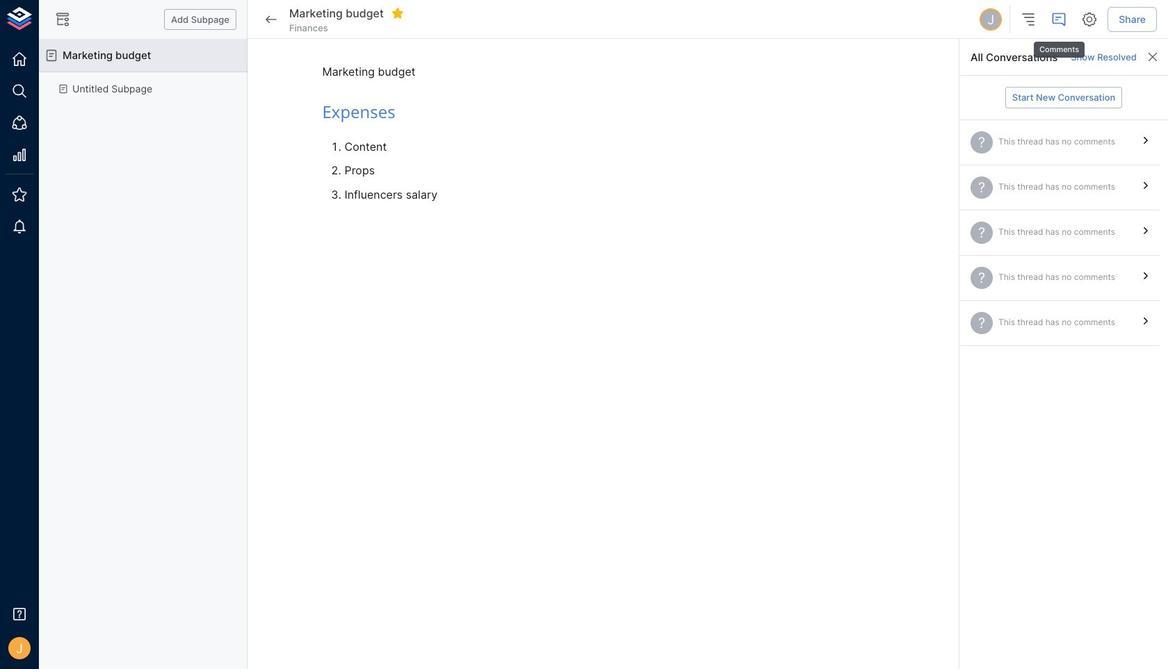 Task type: locate. For each thing, give the bounding box(es) containing it.
settings image
[[1082, 11, 1099, 28]]

hide wiki image
[[54, 11, 71, 28]]

table of contents image
[[1021, 11, 1037, 28]]

go back image
[[263, 11, 280, 28]]

tooltip
[[1033, 32, 1087, 59]]

remove favorite image
[[392, 7, 404, 19]]

comments image
[[1051, 11, 1068, 28]]



Task type: vqa. For each thing, say whether or not it's contained in the screenshot.
Table of Contents icon
yes



